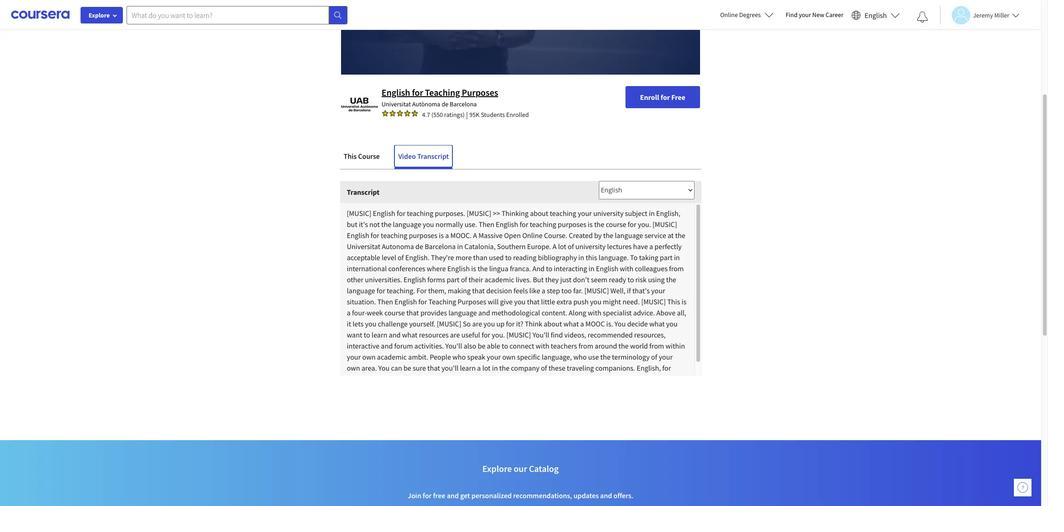 Task type: describe. For each thing, give the bounding box(es) containing it.
methodological
[[492, 308, 540, 317]]

the down around
[[601, 352, 611, 361]]

traveling
[[567, 363, 594, 372]]

[music] up at on the right
[[653, 220, 677, 229]]

that up yourself.
[[407, 308, 419, 317]]

step
[[547, 286, 560, 295]]

english for teaching purposes link
[[382, 86, 498, 98]]

english.
[[405, 253, 430, 262]]

1 horizontal spatial learn
[[460, 363, 476, 372]]

teachers
[[551, 341, 577, 350]]

english inside "english for teaching purposes universitat autònoma de barcelona"
[[382, 86, 410, 98]]

a down normally
[[445, 231, 449, 240]]

ratings)
[[444, 110, 465, 119]]

>>
[[493, 208, 500, 218]]

advice.
[[633, 308, 655, 317]]

thinking
[[502, 208, 529, 218]]

perfectly
[[655, 242, 682, 251]]

content.
[[542, 308, 567, 317]]

in left this
[[579, 253, 584, 262]]

english down the it's
[[347, 231, 369, 240]]

need.
[[623, 297, 640, 306]]

a right have
[[650, 242, 653, 251]]

in down able
[[492, 363, 498, 372]]

the right at on the right
[[675, 231, 686, 240]]

online degrees
[[720, 11, 761, 19]]

0 horizontal spatial lot
[[482, 363, 491, 372]]

english down more at the left of page
[[448, 264, 470, 273]]

your down using
[[651, 286, 665, 295]]

don't
[[573, 275, 590, 284]]

language up the situation.
[[347, 286, 375, 295]]

1 vertical spatial you'll
[[445, 341, 462, 350]]

too
[[562, 286, 572, 295]]

jeremy miller
[[973, 11, 1010, 19]]

enroll
[[640, 92, 659, 102]]

and left the forum
[[381, 341, 393, 350]]

autònoma
[[412, 100, 440, 108]]

your right find
[[799, 11, 811, 19]]

that down people
[[428, 363, 440, 372]]

2 horizontal spatial from
[[669, 264, 684, 273]]

this course button
[[340, 145, 384, 167]]

1 filled star image from the left
[[382, 110, 389, 117]]

ambit.
[[408, 352, 428, 361]]

created
[[569, 231, 593, 240]]

and down the will at bottom left
[[478, 308, 490, 317]]

english inside button
[[865, 10, 887, 20]]

well,
[[611, 286, 626, 295]]

terminology
[[612, 352, 650, 361]]

resources
[[419, 330, 449, 339]]

0 vertical spatial about
[[530, 208, 548, 218]]

their
[[469, 275, 483, 284]]

conferences
[[388, 264, 425, 273]]

you down feels
[[514, 297, 526, 306]]

your down able
[[487, 352, 501, 361]]

half-filled star image
[[411, 110, 419, 117]]

area.
[[362, 363, 377, 372]]

for inside button
[[661, 92, 670, 102]]

useful
[[462, 330, 480, 339]]

english up open
[[496, 220, 518, 229]]

for inside "english for teaching purposes universitat autònoma de barcelona"
[[412, 86, 423, 98]]

speak
[[467, 352, 485, 361]]

explore for explore our catalog
[[483, 463, 512, 474]]

extra
[[557, 297, 572, 306]]

to down southern
[[505, 253, 512, 262]]

franca.
[[510, 264, 531, 273]]

them,
[[428, 286, 446, 295]]

0 vertical spatial a
[[473, 231, 477, 240]]

1 vertical spatial are
[[450, 330, 460, 339]]

recommendations,
[[513, 491, 572, 500]]

able
[[487, 341, 500, 350]]

interactive
[[347, 341, 380, 350]]

use
[[588, 352, 599, 361]]

4.7 (550 ratings) | 95k students enrolled
[[422, 110, 529, 119]]

above
[[657, 308, 676, 317]]

that down like
[[527, 297, 540, 306]]

of down created
[[568, 242, 574, 251]]

1 horizontal spatial from
[[650, 341, 664, 350]]

of down the autonoma
[[398, 253, 404, 262]]

service
[[645, 231, 666, 240]]

2 horizontal spatial what
[[650, 319, 665, 328]]

your down interactive
[[347, 352, 361, 361]]

1 horizontal spatial what
[[564, 319, 579, 328]]

online inside [music]  english for teaching purposes.  [music]  >> thinking about teaching your university subject in english, but  it's not the language you normally use.  then english for teaching purposes is the course for you.  [music] english for teaching purposes is a mooc.  a massive open online course.  created by the language service at the universitat autonoma de barcelona  in catalonia, southern europe.  a lot of university lectures have a perfectly acceptable level of english.  they're more than used to reading bibliography in this language.  to taking part in international conferences  where english is the lingua franca.  and to interacting in english with colleagues from other universities.  english forms part of their academic lives.  but they just don't seem ready to risk using the language for teaching.  for them, making that decision feels like a step too far.  [music]  well, if that's your situation.  then english for  teaching purposes will give you that little extra push you might need.  [music]  this is a four-week course that provides language and methodological content.  along with specialist advice.  above all, it lets you challenge yourself.  [music]  so are you up for it?  think about what a mooc is.  you decide what you want to learn and what resources are useful for you.  [music]  you'll find videos, recommended resources, interactive and forum activities.  you'll also be able to connect with teachers from around the world  from within your own academic ambit.  people who speak your own specific language,  who use the terminology of your own area.  you can be sure that you'll learn a lot in the company of these traveling companions.  english, for teaching purposes.  getting you fit for purpose.  [music]
[[522, 231, 543, 240]]

a right like
[[542, 286, 546, 295]]

[music] down company
[[491, 374, 515, 383]]

0 horizontal spatial academic
[[377, 352, 407, 361]]

course
[[358, 151, 380, 161]]

you left normally
[[423, 220, 434, 229]]

massive
[[479, 231, 503, 240]]

far.
[[573, 286, 583, 295]]

english down language.
[[596, 264, 619, 273]]

teaching inside "english for teaching purposes universitat autònoma de barcelona"
[[425, 86, 460, 98]]

normally
[[436, 220, 463, 229]]

offers.
[[614, 491, 634, 500]]

explore button
[[81, 7, 123, 23]]

video transcript
[[398, 151, 449, 161]]

little
[[541, 297, 555, 306]]

decide
[[627, 319, 648, 328]]

situation.
[[347, 297, 376, 306]]

[music] up use.
[[467, 208, 491, 218]]

students
[[481, 110, 505, 119]]

0 horizontal spatial what
[[402, 330, 418, 339]]

a left 'four-' on the left of the page
[[347, 308, 351, 317]]

autonoma
[[382, 242, 414, 251]]

other
[[347, 275, 364, 284]]

of down resources,
[[651, 352, 657, 361]]

the right not
[[381, 220, 392, 229]]

companions.
[[596, 363, 635, 372]]

is up 'their'
[[471, 264, 476, 273]]

0 vertical spatial university
[[593, 208, 624, 218]]

around
[[595, 341, 617, 350]]

the down than
[[478, 264, 488, 273]]

open
[[504, 231, 521, 240]]

1 vertical spatial university
[[576, 242, 606, 251]]

[music]  english for teaching purposes.  [music]  >> thinking about teaching your university subject in english, but  it's not the language you normally use.  then english for teaching purposes is the course for you.  [music] english for teaching purposes is a mooc.  a massive open online course.  created by the language service at the universitat autonoma de barcelona  in catalonia, southern europe.  a lot of university lectures have a perfectly acceptable level of english.  they're more than used to reading bibliography in this language.  to taking part in international conferences  where english is the lingua franca.  and to interacting in english with colleagues from other universities.  english forms part of their academic lives.  but they just don't seem ready to risk using the language for teaching.  for them, making that decision feels like a step too far.  [music]  well, if that's your situation.  then english for  teaching purposes will give you that little extra push you might need.  [music]  this is a four-week course that provides language and methodological content.  along with specialist advice.  above all, it lets you challenge yourself.  [music]  so are you up for it?  think about what a mooc is.  you decide what you want to learn and what resources are useful for you.  [music]  you'll find videos, recommended resources, interactive and forum activities.  you'll also be able to connect with teachers from around the world  from within your own academic ambit.  people who speak your own specific language,  who use the terminology of your own area.  you can be sure that you'll learn a lot in the company of these traveling companions.  english, for teaching purposes.  getting you fit for purpose.  [music]
[[347, 208, 687, 383]]

challenge
[[378, 319, 408, 328]]

will
[[488, 297, 499, 306]]

1 who from the left
[[453, 352, 466, 361]]

0 vertical spatial be
[[478, 341, 486, 350]]

[music] down seem
[[585, 286, 609, 295]]

of left 'their'
[[461, 275, 467, 284]]

0 vertical spatial part
[[660, 253, 673, 262]]

english down teaching.
[[395, 297, 417, 306]]

0 vertical spatial english,
[[656, 208, 681, 218]]

1 vertical spatial be
[[404, 363, 411, 372]]

language up 'lectures'
[[615, 231, 643, 240]]

purposes inside [music]  english for teaching purposes.  [music]  >> thinking about teaching your university subject in english, but  it's not the language you normally use.  then english for teaching purposes is the course for you.  [music] english for teaching purposes is a mooc.  a massive open online course.  created by the language service at the universitat autonoma de barcelona  in catalonia, southern europe.  a lot of university lectures have a perfectly acceptable level of english.  they're more than used to reading bibliography in this language.  to taking part in international conferences  where english is the lingua franca.  and to interacting in english with colleagues from other universities.  english forms part of their academic lives.  but they just don't seem ready to risk using the language for teaching.  for them, making that decision feels like a step too far.  [music]  well, if that's your situation.  then english for  teaching purposes will give you that little extra push you might need.  [music]  this is a four-week course that provides language and methodological content.  along with specialist advice.  above all, it lets you challenge yourself.  [music]  so are you up for it?  think about what a mooc is.  you decide what you want to learn and what resources are useful for you.  [music]  you'll find videos, recommended resources, interactive and forum activities.  you'll also be able to connect with teachers from around the world  from within your own academic ambit.  people who speak your own specific language,  who use the terminology of your own area.  you can be sure that you'll learn a lot in the company of these traveling companions.  english, for teaching purposes.  getting you fit for purpose.  [music]
[[458, 297, 486, 306]]

southern
[[497, 242, 526, 251]]

language up so
[[449, 308, 477, 317]]

catalog
[[529, 463, 559, 474]]

to right able
[[502, 341, 508, 350]]

purpose.
[[462, 374, 489, 383]]

show notifications image
[[917, 12, 928, 23]]

english for teaching purposes universitat autònoma de barcelona
[[382, 86, 498, 108]]

0 horizontal spatial then
[[378, 297, 393, 306]]

0 horizontal spatial purposes.
[[375, 374, 405, 383]]

0 horizontal spatial course
[[385, 308, 405, 317]]

lives.
[[516, 275, 532, 284]]

english button
[[848, 0, 904, 30]]

subject
[[625, 208, 648, 218]]

week
[[367, 308, 383, 317]]

these
[[549, 363, 566, 372]]

de inside "english for teaching purposes universitat autònoma de barcelona"
[[442, 100, 449, 108]]

english up not
[[373, 208, 395, 218]]

join for free and get personalized recommendations, updates and offers.
[[408, 491, 634, 500]]

so
[[463, 319, 471, 328]]

in right subject
[[649, 208, 655, 218]]

than
[[473, 253, 488, 262]]

and down challenge
[[389, 330, 401, 339]]

you right push
[[590, 297, 602, 306]]

barcelona inside [music]  english for teaching purposes.  [music]  >> thinking about teaching your university subject in english, but  it's not the language you normally use.  then english for teaching purposes is the course for you.  [music] english for teaching purposes is a mooc.  a massive open online course.  created by the language service at the universitat autonoma de barcelona  in catalonia, southern europe.  a lot of university lectures have a perfectly acceptable level of english.  they're more than used to reading bibliography in this language.  to taking part in international conferences  where english is the lingua franca.  and to interacting in english with colleagues from other universities.  english forms part of their academic lives.  but they just don't seem ready to risk using the language for teaching.  for them, making that decision feels like a step too far.  [music]  well, if that's your situation.  then english for  teaching purposes will give you that little extra push you might need.  [music]  this is a four-week course that provides language and methodological content.  along with specialist advice.  above all, it lets you challenge yourself.  [music]  so are you up for it?  think about what a mooc is.  you decide what you want to learn and what resources are useful for you.  [music]  you'll find videos, recommended resources, interactive and forum activities.  you'll also be able to connect with teachers from around the world  from within your own academic ambit.  people who speak your own specific language,  who use the terminology of your own area.  you can be sure that you'll learn a lot in the company of these traveling companions.  english, for teaching purposes.  getting you fit for purpose.  [music]
[[425, 242, 456, 251]]

for
[[417, 286, 427, 295]]

this inside this course button
[[344, 151, 357, 161]]

using
[[648, 275, 665, 284]]

a down the speak
[[477, 363, 481, 372]]

1 horizontal spatial then
[[479, 220, 494, 229]]

the right using
[[666, 275, 677, 284]]

2 horizontal spatial own
[[502, 352, 516, 361]]

1 vertical spatial english,
[[637, 363, 661, 372]]

the up by
[[594, 220, 605, 229]]

de inside [music]  english for teaching purposes.  [music]  >> thinking about teaching your university subject in english, but  it's not the language you normally use.  then english for teaching purposes is the course for you.  [music] english for teaching purposes is a mooc.  a massive open online course.  created by the language service at the universitat autonoma de barcelona  in catalonia, southern europe.  a lot of university lectures have a perfectly acceptable level of english.  they're more than used to reading bibliography in this language.  to taking part in international conferences  where english is the lingua franca.  and to interacting in english with colleagues from other universities.  english forms part of their academic lives.  but they just don't seem ready to risk using the language for teaching.  for them, making that decision feels like a step too far.  [music]  well, if that's your situation.  then english for  teaching purposes will give you that little extra push you might need.  [music]  this is a four-week course that provides language and methodological content.  along with specialist advice.  above all, it lets you challenge yourself.  [music]  so are you up for it?  think about what a mooc is.  you decide what you want to learn and what resources are useful for you.  [music]  you'll find videos, recommended resources, interactive and forum activities.  you'll also be able to connect with teachers from around the world  from within your own academic ambit.  people who speak your own specific language,  who use the terminology of your own area.  you can be sure that you'll learn a lot in the company of these traveling companions.  english, for teaching purposes.  getting you fit for purpose.  [music]
[[416, 242, 423, 251]]

used
[[489, 253, 504, 262]]

not
[[370, 220, 380, 229]]

you left fit
[[431, 374, 442, 383]]

find
[[786, 11, 798, 19]]

0 vertical spatial you'll
[[533, 330, 549, 339]]

of left these
[[541, 363, 547, 372]]

just
[[560, 275, 572, 284]]

enrolled
[[506, 110, 529, 119]]

0 vertical spatial you.
[[638, 220, 651, 229]]

you down the above
[[666, 319, 678, 328]]

specialist
[[603, 308, 632, 317]]

english up the 'for'
[[404, 275, 426, 284]]

in down perfectly in the top of the page
[[674, 253, 680, 262]]

1 vertical spatial part
[[447, 275, 460, 284]]

universitat inside "english for teaching purposes universitat autònoma de barcelona"
[[382, 100, 411, 108]]

europe.
[[527, 242, 551, 251]]

1 vertical spatial with
[[588, 308, 602, 317]]

to
[[630, 253, 638, 262]]

is up the all,
[[682, 297, 687, 306]]

coursera image
[[11, 7, 70, 22]]



Task type: vqa. For each thing, say whether or not it's contained in the screenshot.
the Opportunity Management in Salesforce
no



Task type: locate. For each thing, give the bounding box(es) containing it.
in down mooc.
[[457, 242, 463, 251]]

[music] down 'it?'
[[507, 330, 531, 339]]

[music] up advice.
[[641, 297, 666, 306]]

0 vertical spatial with
[[620, 264, 634, 273]]

1 horizontal spatial this
[[667, 297, 680, 306]]

1 vertical spatial about
[[544, 319, 562, 328]]

from up use
[[579, 341, 593, 350]]

0 horizontal spatial from
[[579, 341, 593, 350]]

4.7
[[422, 110, 430, 119]]

0 horizontal spatial universitat
[[347, 242, 380, 251]]

teaching up universitat autònoma de barcelona link
[[425, 86, 460, 98]]

2 filled star image from the left
[[389, 110, 396, 117]]

1 horizontal spatial explore
[[483, 463, 512, 474]]

and left offers.
[[600, 491, 612, 500]]

then
[[479, 220, 494, 229], [378, 297, 393, 306]]

risk
[[636, 275, 647, 284]]

explore inside explore popup button
[[89, 11, 110, 19]]

learn
[[372, 330, 387, 339], [460, 363, 476, 372]]

that's
[[633, 286, 650, 295]]

that down 'their'
[[472, 286, 485, 295]]

1 horizontal spatial transcript
[[417, 151, 449, 161]]

1 vertical spatial universitat
[[347, 242, 380, 251]]

part up making on the bottom
[[447, 275, 460, 284]]

university up by
[[593, 208, 624, 218]]

this
[[344, 151, 357, 161], [667, 297, 680, 306]]

universitat up acceptable
[[347, 242, 380, 251]]

within
[[666, 341, 685, 350]]

you left "can"
[[378, 363, 390, 372]]

1 horizontal spatial you.
[[638, 220, 651, 229]]

own down connect
[[502, 352, 516, 361]]

universities.
[[365, 275, 402, 284]]

they're
[[431, 253, 454, 262]]

jeremy
[[973, 11, 993, 19]]

are left useful
[[450, 330, 460, 339]]

barcelona
[[450, 100, 477, 108], [425, 242, 456, 251]]

1 horizontal spatial you'll
[[533, 330, 549, 339]]

0 horizontal spatial be
[[404, 363, 411, 372]]

want
[[347, 330, 362, 339]]

1 vertical spatial purposes.
[[375, 374, 405, 383]]

0 vertical spatial are
[[472, 319, 482, 328]]

transcript inside button
[[417, 151, 449, 161]]

2 horizontal spatial with
[[620, 264, 634, 273]]

is
[[588, 220, 593, 229], [439, 231, 444, 240], [471, 264, 476, 273], [682, 297, 687, 306]]

from down perfectly in the top of the page
[[669, 264, 684, 273]]

1 horizontal spatial universitat
[[382, 100, 411, 108]]

0 horizontal spatial online
[[522, 231, 543, 240]]

0 vertical spatial barcelona
[[450, 100, 477, 108]]

career
[[826, 11, 844, 19]]

0 vertical spatial purposes
[[558, 220, 587, 229]]

0 vertical spatial lot
[[558, 242, 566, 251]]

0 horizontal spatial you'll
[[445, 341, 462, 350]]

filled star image left 4.7
[[404, 110, 411, 117]]

with up mooc
[[588, 308, 602, 317]]

purposes
[[462, 86, 498, 98], [458, 297, 486, 306]]

a down along on the bottom of the page
[[581, 319, 584, 328]]

0 vertical spatial learn
[[372, 330, 387, 339]]

1 vertical spatial online
[[522, 231, 543, 240]]

video placeholder image
[[341, 0, 700, 74]]

0 vertical spatial purposes.
[[435, 208, 465, 218]]

1 horizontal spatial part
[[660, 253, 673, 262]]

1 horizontal spatial with
[[588, 308, 602, 317]]

0 horizontal spatial this
[[344, 151, 357, 161]]

0 horizontal spatial you.
[[492, 330, 505, 339]]

world
[[630, 341, 648, 350]]

from down resources,
[[650, 341, 664, 350]]

1 horizontal spatial purposes.
[[435, 208, 465, 218]]

None search field
[[127, 6, 348, 24]]

four-
[[352, 308, 367, 317]]

with down to
[[620, 264, 634, 273]]

purposes up english.
[[409, 231, 438, 240]]

1 vertical spatial course
[[385, 308, 405, 317]]

0 vertical spatial academic
[[485, 275, 514, 284]]

1 vertical spatial you.
[[492, 330, 505, 339]]

then up week
[[378, 297, 393, 306]]

new
[[813, 11, 825, 19]]

the left company
[[500, 363, 510, 372]]

along
[[569, 308, 587, 317]]

what up the forum
[[402, 330, 418, 339]]

1 vertical spatial purposes
[[458, 297, 486, 306]]

1 vertical spatial barcelona
[[425, 242, 456, 251]]

0 horizontal spatial explore
[[89, 11, 110, 19]]

forms
[[428, 275, 445, 284]]

free
[[433, 491, 445, 500]]

find
[[551, 330, 563, 339]]

own
[[362, 352, 376, 361], [502, 352, 516, 361], [347, 363, 360, 372]]

0 horizontal spatial own
[[347, 363, 360, 372]]

0 horizontal spatial purposes
[[409, 231, 438, 240]]

catalonia,
[[465, 242, 496, 251]]

language.
[[599, 253, 629, 262]]

0 horizontal spatial learn
[[372, 330, 387, 339]]

to
[[505, 253, 512, 262], [546, 264, 553, 273], [628, 275, 634, 284], [364, 330, 370, 339], [502, 341, 508, 350]]

online up europe.
[[522, 231, 543, 240]]

lot down the speak
[[482, 363, 491, 372]]

0 vertical spatial online
[[720, 11, 738, 19]]

personalized
[[472, 491, 512, 500]]

filled star image right universitat autònoma de barcelona image
[[382, 110, 389, 117]]

is down normally
[[439, 231, 444, 240]]

part
[[660, 253, 673, 262], [447, 275, 460, 284]]

help center image
[[1018, 482, 1029, 493]]

purposes.
[[435, 208, 465, 218], [375, 374, 405, 383]]

course up challenge
[[385, 308, 405, 317]]

1 horizontal spatial you
[[615, 319, 626, 328]]

own up the area.
[[362, 352, 376, 361]]

filled star image left half-filled star image at the left top of page
[[396, 110, 404, 117]]

feels
[[514, 286, 528, 295]]

this up the above
[[667, 297, 680, 306]]

in down this
[[589, 264, 595, 273]]

english, up at on the right
[[656, 208, 681, 218]]

course up 'lectures'
[[606, 220, 626, 229]]

0 vertical spatial teaching
[[425, 86, 460, 98]]

1 horizontal spatial de
[[442, 100, 449, 108]]

2 vertical spatial with
[[536, 341, 549, 350]]

[music] up the it's
[[347, 208, 372, 218]]

1 horizontal spatial course
[[606, 220, 626, 229]]

to up interactive
[[364, 330, 370, 339]]

teaching inside [music]  english for teaching purposes.  [music]  >> thinking about teaching your university subject in english, but  it's not the language you normally use.  then english for teaching purposes is the course for you.  [music] english for teaching purposes is a mooc.  a massive open online course.  created by the language service at the universitat autonoma de barcelona  in catalonia, southern europe.  a lot of university lectures have a perfectly acceptable level of english.  they're more than used to reading bibliography in this language.  to taking part in international conferences  where english is the lingua franca.  and to interacting in english with colleagues from other universities.  english forms part of their academic lives.  but they just don't seem ready to risk using the language for teaching.  for them, making that decision feels like a step too far.  [music]  well, if that's your situation.  then english for  teaching purposes will give you that little extra push you might need.  [music]  this is a four-week course that provides language and methodological content.  along with specialist advice.  above all, it lets you challenge yourself.  [music]  so are you up for it?  think about what a mooc is.  you decide what you want to learn and what resources are useful for you.  [music]  you'll find videos, recommended resources, interactive and forum activities.  you'll also be able to connect with teachers from around the world  from within your own academic ambit.  people who speak your own specific language,  who use the terminology of your own area.  you can be sure that you'll learn a lot in the company of these traveling companions.  english, for teaching purposes.  getting you fit for purpose.  [music]
[[429, 297, 456, 306]]

connect
[[510, 341, 534, 350]]

0 horizontal spatial a
[[473, 231, 477, 240]]

1 vertical spatial purposes
[[409, 231, 438, 240]]

a down course.
[[553, 242, 557, 251]]

0 horizontal spatial part
[[447, 275, 460, 284]]

you down week
[[365, 319, 377, 328]]

de down english for teaching purposes link
[[442, 100, 449, 108]]

0 vertical spatial purposes
[[462, 86, 498, 98]]

2 who from the left
[[574, 352, 587, 361]]

academic up decision
[[485, 275, 514, 284]]

purposes. down "can"
[[375, 374, 405, 383]]

sure
[[413, 363, 426, 372]]

1 vertical spatial academic
[[377, 352, 407, 361]]

universitat left autònoma on the top left of page
[[382, 100, 411, 108]]

filled star image
[[396, 110, 404, 117], [404, 110, 411, 117]]

own left the area.
[[347, 363, 360, 372]]

0 horizontal spatial with
[[536, 341, 549, 350]]

updates
[[574, 491, 599, 500]]

about
[[530, 208, 548, 218], [544, 319, 562, 328]]

be right also
[[478, 341, 486, 350]]

1 horizontal spatial are
[[472, 319, 482, 328]]

to right and
[[546, 264, 553, 273]]

universitat autònoma de barcelona image
[[341, 86, 378, 123]]

1 horizontal spatial own
[[362, 352, 376, 361]]

0 vertical spatial universitat
[[382, 100, 411, 108]]

0 vertical spatial transcript
[[417, 151, 449, 161]]

use.
[[465, 220, 477, 229]]

then up massive
[[479, 220, 494, 229]]

the right by
[[603, 231, 614, 240]]

course
[[606, 220, 626, 229], [385, 308, 405, 317]]

resources,
[[634, 330, 666, 339]]

who up you'll
[[453, 352, 466, 361]]

this course
[[344, 151, 380, 161]]

1 horizontal spatial be
[[478, 341, 486, 350]]

your down within
[[659, 352, 673, 361]]

you'll left also
[[445, 341, 462, 350]]

barcelona inside "english for teaching purposes universitat autònoma de barcelona"
[[450, 100, 477, 108]]

0 horizontal spatial transcript
[[347, 187, 380, 196]]

purposes inside "english for teaching purposes universitat autònoma de barcelona"
[[462, 86, 498, 98]]

1 vertical spatial then
[[378, 297, 393, 306]]

0 vertical spatial course
[[606, 220, 626, 229]]

your
[[799, 11, 811, 19], [578, 208, 592, 218], [651, 286, 665, 295], [347, 352, 361, 361], [487, 352, 501, 361], [659, 352, 673, 361]]

more
[[456, 253, 472, 262]]

mooc
[[586, 319, 605, 328]]

this left course
[[344, 151, 357, 161]]

learn down challenge
[[372, 330, 387, 339]]

you left up
[[484, 319, 495, 328]]

bibliography
[[538, 253, 577, 262]]

transcript
[[417, 151, 449, 161], [347, 187, 380, 196]]

online inside popup button
[[720, 11, 738, 19]]

barcelona up they're
[[425, 242, 456, 251]]

in
[[649, 208, 655, 218], [457, 242, 463, 251], [579, 253, 584, 262], [674, 253, 680, 262], [589, 264, 595, 273], [492, 363, 498, 372]]

1 vertical spatial a
[[553, 242, 557, 251]]

1 filled star image from the left
[[396, 110, 404, 117]]

from
[[669, 264, 684, 273], [579, 341, 593, 350], [650, 341, 664, 350]]

1 horizontal spatial who
[[574, 352, 587, 361]]

academic up "can"
[[377, 352, 407, 361]]

have
[[633, 242, 648, 251]]

explore for explore
[[89, 11, 110, 19]]

mooc.
[[451, 231, 472, 240]]

What do you want to learn? text field
[[127, 6, 329, 24]]

the up terminology
[[619, 341, 629, 350]]

purposes up 4.7 (550 ratings) | 95k students enrolled
[[462, 86, 498, 98]]

1 horizontal spatial academic
[[485, 275, 514, 284]]

0 horizontal spatial who
[[453, 352, 466, 361]]

2 filled star image from the left
[[404, 110, 411, 117]]

to left risk
[[628, 275, 634, 284]]

0 vertical spatial explore
[[89, 11, 110, 19]]

purposes down making on the bottom
[[458, 297, 486, 306]]

language up the autonoma
[[393, 220, 421, 229]]

degrees
[[739, 11, 761, 19]]

specific
[[517, 352, 540, 361]]

0 vertical spatial de
[[442, 100, 449, 108]]

university up this
[[576, 242, 606, 251]]

this
[[586, 253, 597, 262]]

1 horizontal spatial online
[[720, 11, 738, 19]]

course details tabs tab list
[[340, 145, 701, 169]]

teaching down them,
[[429, 297, 456, 306]]

this inside [music]  english for teaching purposes.  [music]  >> thinking about teaching your university subject in english, but  it's not the language you normally use.  then english for teaching purposes is the course for you.  [music] english for teaching purposes is a mooc.  a massive open online course.  created by the language service at the universitat autonoma de barcelona  in catalonia, southern europe.  a lot of university lectures have a perfectly acceptable level of english.  they're more than used to reading bibliography in this language.  to taking part in international conferences  where english is the lingua franca.  and to interacting in english with colleagues from other universities.  english forms part of their academic lives.  but they just don't seem ready to risk using the language for teaching.  for them, making that decision feels like a step too far.  [music]  well, if that's your situation.  then english for  teaching purposes will give you that little extra push you might need.  [music]  this is a four-week course that provides language and methodological content.  along with specialist advice.  above all, it lets you challenge yourself.  [music]  so are you up for it?  think about what a mooc is.  you decide what you want to learn and what resources are useful for you.  [music]  you'll find videos, recommended resources, interactive and forum activities.  you'll also be able to connect with teachers from around the world  from within your own academic ambit.  people who speak your own specific language,  who use the terminology of your own area.  you can be sure that you'll learn a lot in the company of these traveling companions.  english, for teaching purposes.  getting you fit for purpose.  [music]
[[667, 297, 680, 306]]

seem
[[591, 275, 608, 284]]

1 vertical spatial lot
[[482, 363, 491, 372]]

getting
[[407, 374, 429, 383]]

0 horizontal spatial de
[[416, 242, 423, 251]]

you. down subject
[[638, 220, 651, 229]]

0 vertical spatial then
[[479, 220, 494, 229]]

1 horizontal spatial a
[[553, 242, 557, 251]]

company
[[511, 363, 540, 372]]

learn up purpose.
[[460, 363, 476, 372]]

1 vertical spatial you
[[378, 363, 390, 372]]

lot up bibliography
[[558, 242, 566, 251]]

[music] left so
[[437, 319, 462, 328]]

1 vertical spatial transcript
[[347, 187, 380, 196]]

filled star image
[[382, 110, 389, 117], [389, 110, 396, 117]]

0 horizontal spatial you
[[378, 363, 390, 372]]

video
[[398, 151, 416, 161]]

1 vertical spatial teaching
[[429, 297, 456, 306]]

but
[[533, 275, 544, 284]]

1 vertical spatial de
[[416, 242, 423, 251]]

think
[[525, 319, 542, 328]]

(550
[[432, 110, 443, 119]]

enroll for free
[[640, 92, 686, 102]]

is up created
[[588, 220, 593, 229]]

what up videos,
[[564, 319, 579, 328]]

are right so
[[472, 319, 482, 328]]

filled star image left half-filled star image at the left top of page
[[389, 110, 396, 117]]

a down use.
[[473, 231, 477, 240]]

your up created
[[578, 208, 592, 218]]

barcelona up |
[[450, 100, 477, 108]]

english up universitat autònoma de barcelona link
[[382, 86, 410, 98]]

1 horizontal spatial purposes
[[558, 220, 587, 229]]

1 vertical spatial explore
[[483, 463, 512, 474]]

and left get
[[447, 491, 459, 500]]

join
[[408, 491, 421, 500]]

|
[[466, 110, 468, 119]]

by
[[594, 231, 602, 240]]

push
[[574, 297, 589, 306]]

about right thinking
[[530, 208, 548, 218]]

they
[[545, 275, 559, 284]]

de up english.
[[416, 242, 423, 251]]

1 horizontal spatial lot
[[558, 242, 566, 251]]

it
[[347, 319, 351, 328]]

0 vertical spatial this
[[344, 151, 357, 161]]

english right career
[[865, 10, 887, 20]]

universitat inside [music]  english for teaching purposes.  [music]  >> thinking about teaching your university subject in english, but  it's not the language you normally use.  then english for teaching purposes is the course for you.  [music] english for teaching purposes is a mooc.  a massive open online course.  created by the language service at the universitat autonoma de barcelona  in catalonia, southern europe.  a lot of university lectures have a perfectly acceptable level of english.  they're more than used to reading bibliography in this language.  to taking part in international conferences  where english is the lingua franca.  and to interacting in english with colleagues from other universities.  english forms part of their academic lives.  but they just don't seem ready to risk using the language for teaching.  for them, making that decision feels like a step too far.  [music]  well, if that's your situation.  then english for  teaching purposes will give you that little extra push you might need.  [music]  this is a four-week course that provides language and methodological content.  along with specialist advice.  above all, it lets you challenge yourself.  [music]  so are you up for it?  think about what a mooc is.  you decide what you want to learn and what resources are useful for you.  [music]  you'll find videos, recommended resources, interactive and forum activities.  you'll also be able to connect with teachers from around the world  from within your own academic ambit.  people who speak your own specific language,  who use the terminology of your own area.  you can be sure that you'll learn a lot in the company of these traveling companions.  english, for teaching purposes.  getting you fit for purpose.  [music]
[[347, 242, 380, 251]]

you'll down think
[[533, 330, 549, 339]]

and
[[533, 264, 545, 273]]

people
[[430, 352, 451, 361]]

if
[[627, 286, 631, 295]]



